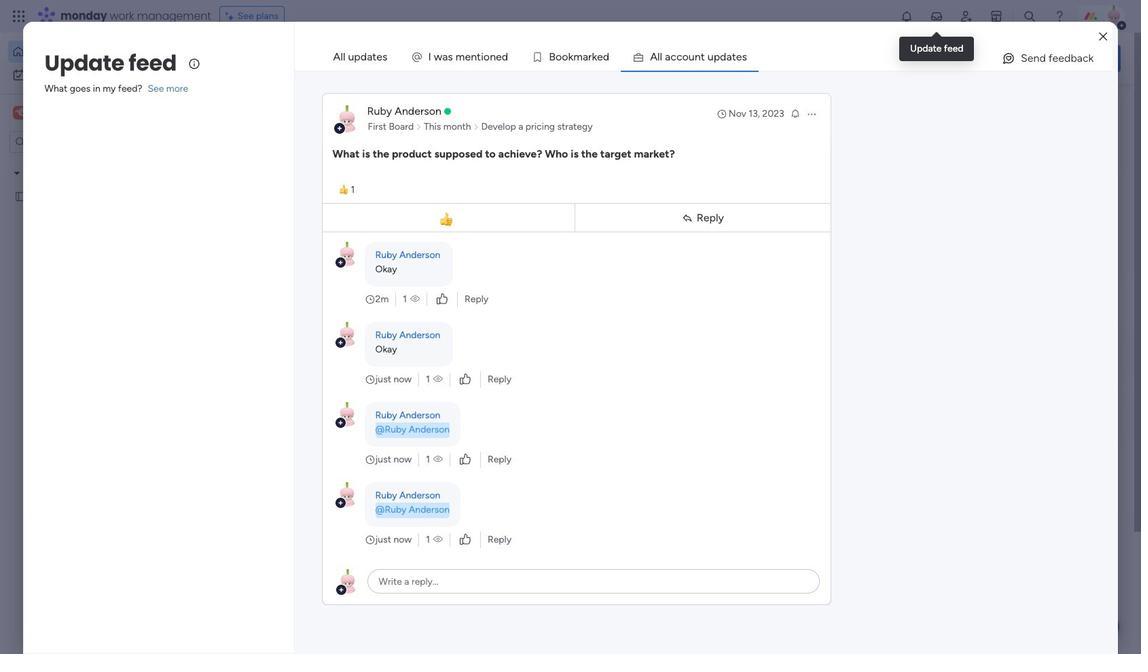 Task type: describe. For each thing, give the bounding box(es) containing it.
v2 seen image
[[411, 293, 420, 307]]

1 vertical spatial v2 like image
[[460, 372, 471, 387]]

getting started element
[[918, 325, 1121, 379]]

v2 bolt switch image
[[1034, 51, 1042, 66]]

0 vertical spatial v2 like image
[[437, 292, 448, 307]]

update feed image
[[930, 10, 944, 23]]

monday marketplace image
[[990, 10, 1004, 23]]

close image
[[1100, 32, 1108, 42]]

lottie animation element
[[343, 360, 561, 577]]

help image
[[1053, 10, 1067, 23]]

v2 seen image for v2 like image
[[434, 534, 443, 547]]

public board image
[[14, 190, 27, 203]]

search everything image
[[1024, 10, 1037, 23]]

options image
[[806, 109, 817, 120]]

Search in workspace field
[[29, 134, 113, 150]]

0 element
[[347, 324, 364, 340]]

workspace selection element
[[13, 105, 48, 121]]

public board image
[[449, 248, 464, 263]]

0 vertical spatial option
[[8, 41, 165, 63]]

help center element
[[918, 390, 1121, 444]]



Task type: vqa. For each thing, say whether or not it's contained in the screenshot.
the bottommost 'Develop'
no



Task type: locate. For each thing, give the bounding box(es) containing it.
0 horizontal spatial slider arrow image
[[416, 120, 422, 134]]

see plans image
[[225, 9, 238, 24]]

select product image
[[12, 10, 26, 23]]

option
[[8, 41, 165, 63], [8, 64, 165, 86], [0, 161, 173, 163]]

v2 like image
[[460, 533, 471, 548]]

v2 seen image
[[434, 373, 443, 387], [434, 453, 443, 467], [434, 534, 443, 547]]

list box
[[0, 159, 173, 391]]

v2 like image
[[437, 292, 448, 307], [460, 372, 471, 387], [460, 453, 471, 468]]

2 vertical spatial v2 like image
[[460, 453, 471, 468]]

add to favorites image
[[403, 248, 417, 262]]

tab list
[[322, 43, 1114, 71]]

invite members image
[[960, 10, 974, 23]]

quick search results list box
[[210, 127, 885, 307]]

1 vertical spatial option
[[8, 64, 165, 86]]

v2 seen image for v2 like icon to the bottom
[[434, 453, 443, 467]]

1 v2 seen image from the top
[[434, 373, 443, 387]]

2 vertical spatial v2 seen image
[[434, 534, 443, 547]]

2 slider arrow image from the left
[[473, 120, 479, 134]]

3 v2 seen image from the top
[[434, 534, 443, 547]]

1 slider arrow image from the left
[[416, 120, 422, 134]]

caret down image
[[14, 168, 20, 178]]

1 vertical spatial v2 seen image
[[434, 453, 443, 467]]

reminder image
[[790, 108, 801, 119]]

0 vertical spatial v2 seen image
[[434, 373, 443, 387]]

slider arrow image
[[416, 120, 422, 134], [473, 120, 479, 134]]

component image
[[449, 269, 461, 282]]

notifications image
[[901, 10, 914, 23]]

ruby anderson image
[[1104, 5, 1125, 27]]

v2 user feedback image
[[929, 50, 939, 66]]

workspace image
[[15, 105, 24, 120]]

2 vertical spatial option
[[0, 161, 173, 163]]

v2 seen image for middle v2 like icon
[[434, 373, 443, 387]]

close my workspaces image
[[210, 649, 226, 654]]

workspace image
[[13, 105, 27, 120]]

tab
[[322, 43, 399, 71]]

2 v2 seen image from the top
[[434, 453, 443, 467]]

1 horizontal spatial slider arrow image
[[473, 120, 479, 134]]

give feedback image
[[1002, 52, 1016, 65]]



